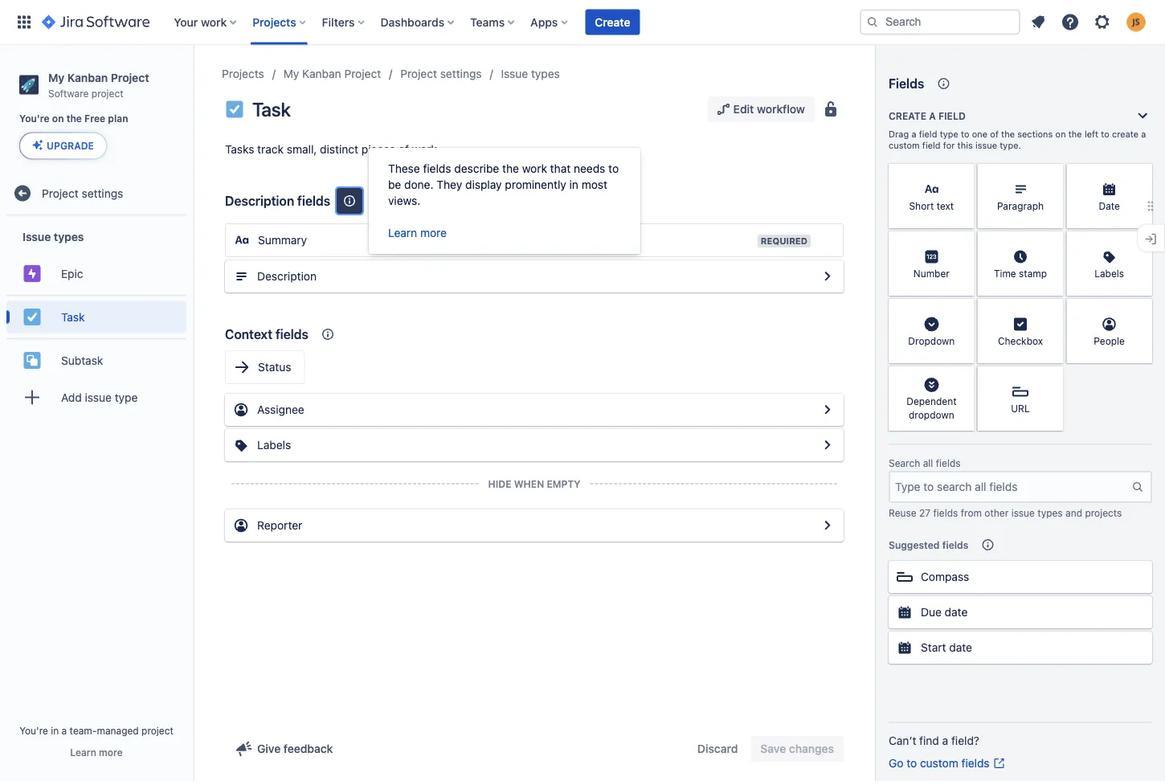 Task type: describe. For each thing, give the bounding box(es) containing it.
summary
[[258, 234, 307, 247]]

due
[[921, 606, 942, 619]]

group containing issue types
[[6, 216, 187, 423]]

fields left more information about the suggested fields icon
[[943, 539, 969, 551]]

reporter
[[257, 519, 303, 532]]

27
[[920, 507, 931, 519]]

sections
[[1018, 129, 1053, 139]]

dependent dropdown
[[907, 396, 957, 421]]

my for my kanban project software project
[[48, 71, 64, 84]]

required
[[761, 236, 808, 246]]

to inside these fields describe the work that needs to be done. they display prominently in most views.
[[609, 162, 619, 175]]

needs
[[574, 162, 606, 175]]

a right create
[[1142, 129, 1147, 139]]

go
[[889, 757, 904, 770]]

work inside popup button
[[201, 15, 227, 29]]

0 horizontal spatial of
[[399, 143, 409, 156]]

fields left more information about the context fields icon
[[297, 193, 331, 209]]

0 horizontal spatial types
[[54, 230, 84, 243]]

a down more information about the fields icon
[[930, 110, 936, 121]]

0 horizontal spatial in
[[51, 725, 59, 736]]

more information about the suggested fields image
[[979, 535, 998, 555]]

start
[[921, 641, 947, 654]]

description fields
[[225, 193, 331, 209]]

issue inside drag a field type to one of the sections on the left to create a custom field for this issue type.
[[976, 140, 998, 151]]

reuse
[[889, 507, 917, 519]]

search
[[889, 458, 921, 469]]

0 vertical spatial learn more
[[388, 226, 447, 240]]

filters button
[[317, 9, 371, 35]]

give feedback button
[[225, 736, 343, 762]]

projects for projects dropdown button
[[253, 15, 296, 29]]

this
[[958, 140, 973, 151]]

0 vertical spatial issue
[[501, 67, 528, 80]]

create for create
[[595, 15, 631, 29]]

managed
[[97, 725, 139, 736]]

give feedback
[[257, 742, 333, 756]]

to up this
[[962, 129, 970, 139]]

create a field
[[889, 110, 966, 121]]

learn more button
[[70, 746, 123, 759]]

checkbox
[[998, 335, 1044, 346]]

field for create
[[939, 110, 966, 121]]

task inside group
[[61, 310, 85, 324]]

project down filters popup button
[[344, 67, 381, 80]]

kanban for my kanban project
[[302, 67, 341, 80]]

small,
[[287, 143, 317, 156]]

my for my kanban project
[[284, 67, 299, 80]]

projects button
[[248, 9, 312, 35]]

Search field
[[860, 9, 1021, 35]]

type inside button
[[115, 391, 138, 404]]

apps button
[[526, 9, 574, 35]]

more information image for dependent dropdown
[[954, 368, 973, 388]]

status
[[258, 361, 291, 374]]

dependent
[[907, 396, 957, 407]]

0 vertical spatial project settings link
[[401, 64, 482, 84]]

in inside these fields describe the work that needs to be done. they display prominently in most views.
[[570, 178, 579, 191]]

more information image for paragraph
[[1043, 166, 1062, 185]]

type inside drag a field type to one of the sections on the left to create a custom field for this issue type.
[[940, 129, 959, 139]]

your work
[[174, 15, 227, 29]]

2 horizontal spatial types
[[1038, 507, 1063, 519]]

type.
[[1000, 140, 1022, 151]]

time stamp
[[994, 268, 1048, 279]]

tasks track small, distinct pieces of work.
[[225, 143, 440, 156]]

task link
[[6, 301, 187, 333]]

learn more link
[[388, 226, 447, 240]]

context fields
[[225, 327, 309, 342]]

these
[[388, 162, 420, 175]]

workflow
[[757, 103, 806, 116]]

these fields describe the work that needs to be done. they display prominently in most views.
[[388, 162, 619, 207]]

my kanban project
[[284, 67, 381, 80]]

your profile and settings image
[[1127, 12, 1146, 32]]

start date
[[921, 641, 973, 654]]

open field configuration image for reporter
[[818, 516, 838, 535]]

search image
[[867, 16, 880, 29]]

left
[[1085, 129, 1099, 139]]

more information image for people
[[1132, 301, 1151, 320]]

0 vertical spatial types
[[531, 67, 560, 80]]

teams button
[[466, 9, 521, 35]]

apps
[[531, 15, 558, 29]]

go to custom fields
[[889, 757, 990, 770]]

my kanban project link
[[284, 64, 381, 84]]

custom inside drag a field type to one of the sections on the left to create a custom field for this issue type.
[[889, 140, 920, 151]]

more information about the fields image
[[934, 74, 954, 93]]

people
[[1094, 335, 1126, 346]]

0 horizontal spatial settings
[[82, 186, 123, 200]]

subtask link
[[6, 344, 187, 377]]

tasks
[[225, 143, 254, 156]]

filters
[[322, 15, 355, 29]]

your
[[174, 15, 198, 29]]

short text
[[910, 200, 954, 211]]

find
[[920, 734, 940, 748]]

for
[[944, 140, 955, 151]]

go to custom fields link
[[889, 756, 1006, 772]]

0 horizontal spatial project settings link
[[6, 177, 187, 209]]

project down "upgrade" 'button'
[[42, 186, 79, 200]]

fields
[[889, 76, 925, 91]]

projects link
[[222, 64, 264, 84]]

description for description fields
[[225, 193, 294, 209]]

settings image
[[1093, 12, 1113, 32]]

of inside drag a field type to one of the sections on the left to create a custom field for this issue type.
[[991, 129, 999, 139]]

project down the 'dashboards' dropdown button
[[401, 67, 437, 80]]

more information image for short text
[[954, 166, 973, 185]]

custom inside go to custom fields link
[[920, 757, 959, 770]]

reuse 27 fields from other issue types and projects
[[889, 507, 1123, 519]]

labels inside labels button
[[257, 439, 291, 452]]

epic
[[61, 267, 83, 280]]

more information image for labels
[[1132, 233, 1151, 252]]

start date button
[[889, 632, 1153, 664]]

done.
[[404, 178, 434, 191]]

plan
[[108, 113, 128, 124]]

due date button
[[889, 597, 1153, 629]]

projects for projects link
[[222, 67, 264, 80]]

search all fields
[[889, 458, 961, 469]]

dashboards
[[381, 15, 445, 29]]

team-
[[70, 725, 97, 736]]

projects
[[1086, 507, 1123, 519]]

more information image for checkbox
[[1043, 301, 1062, 320]]

drag
[[889, 129, 909, 139]]

they
[[437, 178, 463, 191]]

assignee
[[257, 403, 305, 416]]

a right find
[[943, 734, 949, 748]]

this link will be opened in a new tab image
[[993, 757, 1006, 770]]

project inside the my kanban project software project
[[111, 71, 149, 84]]

to right go
[[907, 757, 917, 770]]

more information image for date
[[1132, 166, 1151, 185]]

stamp
[[1019, 268, 1048, 279]]

dropdown
[[909, 410, 955, 421]]

issue type icon image
[[225, 100, 244, 119]]

edit workflow button
[[708, 96, 815, 122]]

1 horizontal spatial learn
[[388, 226, 417, 240]]

open field configuration image for assignee
[[818, 400, 838, 420]]

you're in a team-managed project
[[19, 725, 174, 736]]



Task type: locate. For each thing, give the bounding box(es) containing it.
create for create a field
[[889, 110, 927, 121]]

2 vertical spatial types
[[1038, 507, 1063, 519]]

prominently
[[505, 178, 567, 191]]

discard button
[[688, 736, 748, 762]]

1 horizontal spatial task
[[252, 98, 291, 121]]

1 vertical spatial open field configuration image
[[818, 400, 838, 420]]

to
[[962, 129, 970, 139], [1102, 129, 1110, 139], [609, 162, 619, 175], [907, 757, 917, 770]]

open field configuration image inside 'reporter' button
[[818, 516, 838, 535]]

describe
[[455, 162, 499, 175]]

2 vertical spatial field
[[923, 140, 941, 151]]

1 vertical spatial learn
[[70, 747, 96, 758]]

learn inside button
[[70, 747, 96, 758]]

1 horizontal spatial types
[[531, 67, 560, 80]]

description
[[225, 193, 294, 209], [257, 270, 317, 283]]

field for drag
[[919, 129, 938, 139]]

projects
[[253, 15, 296, 29], [222, 67, 264, 80]]

0 horizontal spatial labels
[[257, 439, 291, 452]]

1 vertical spatial project settings link
[[6, 177, 187, 209]]

views.
[[388, 194, 421, 207]]

2 vertical spatial open field configuration image
[[818, 516, 838, 535]]

type
[[940, 129, 959, 139], [115, 391, 138, 404]]

1 horizontal spatial kanban
[[302, 67, 341, 80]]

add issue type
[[61, 391, 138, 404]]

0 horizontal spatial my
[[48, 71, 64, 84]]

a
[[930, 110, 936, 121], [912, 129, 917, 139], [1142, 129, 1147, 139], [62, 725, 67, 736], [943, 734, 949, 748]]

more information about the context fields image
[[318, 325, 338, 344]]

0 vertical spatial custom
[[889, 140, 920, 151]]

track
[[257, 143, 284, 156]]

more information image for number
[[954, 233, 973, 252]]

task group
[[6, 295, 187, 338]]

dropdown
[[909, 335, 955, 346]]

the left free at the left
[[66, 113, 82, 124]]

0 horizontal spatial learn
[[70, 747, 96, 758]]

custom down drag
[[889, 140, 920, 151]]

settings down upgrade on the left top of page
[[82, 186, 123, 200]]

project settings link down primary element
[[401, 64, 482, 84]]

labels button
[[225, 429, 844, 461]]

0 horizontal spatial project
[[91, 87, 124, 99]]

project settings
[[401, 67, 482, 80], [42, 186, 123, 200]]

types up epic
[[54, 230, 84, 243]]

a right drag
[[912, 129, 917, 139]]

open field configuration image for description
[[818, 267, 838, 286]]

the inside these fields describe the work that needs to be done. they display prominently in most views.
[[503, 162, 519, 175]]

field down the create a field
[[919, 129, 938, 139]]

1 vertical spatial work
[[522, 162, 547, 175]]

1 vertical spatial project settings
[[42, 186, 123, 200]]

you're for you're in a team-managed project
[[19, 725, 48, 736]]

0 vertical spatial settings
[[440, 67, 482, 80]]

learn more
[[388, 226, 447, 240], [70, 747, 123, 758]]

1 vertical spatial you're
[[19, 725, 48, 736]]

in
[[570, 178, 579, 191], [51, 725, 59, 736]]

0 vertical spatial open field configuration image
[[818, 267, 838, 286]]

other
[[985, 507, 1009, 519]]

hide when empty
[[488, 478, 581, 490]]

0 horizontal spatial on
[[52, 113, 64, 124]]

0 horizontal spatial issue
[[23, 230, 51, 243]]

project right managed
[[142, 725, 174, 736]]

learn
[[388, 226, 417, 240], [70, 747, 96, 758]]

more down managed
[[99, 747, 123, 758]]

you're up "upgrade" 'button'
[[19, 113, 50, 124]]

Type to search all fields text field
[[891, 473, 1132, 502]]

1 vertical spatial on
[[1056, 129, 1067, 139]]

1 horizontal spatial issue
[[976, 140, 998, 151]]

more information image for time stamp
[[1043, 233, 1062, 252]]

0 vertical spatial more
[[420, 226, 447, 240]]

kanban up 'software'
[[67, 71, 108, 84]]

on inside drag a field type to one of the sections on the left to create a custom field for this issue type.
[[1056, 129, 1067, 139]]

issue types up epic
[[23, 230, 84, 243]]

description button
[[225, 260, 844, 293]]

kanban inside the my kanban project software project
[[67, 71, 108, 84]]

my up 'software'
[[48, 71, 64, 84]]

open field configuration image inside assignee button
[[818, 400, 838, 420]]

1 vertical spatial task
[[61, 310, 85, 324]]

types down the apps popup button
[[531, 67, 560, 80]]

task right issue type icon
[[252, 98, 291, 121]]

you're for you're on the free plan
[[19, 113, 50, 124]]

1 vertical spatial custom
[[920, 757, 959, 770]]

learn down the views.
[[388, 226, 417, 240]]

open field configuration image
[[818, 436, 838, 455]]

0 vertical spatial projects
[[253, 15, 296, 29]]

1 horizontal spatial more
[[420, 226, 447, 240]]

3 open field configuration image from the top
[[818, 516, 838, 535]]

create up drag
[[889, 110, 927, 121]]

issue up epic link
[[23, 230, 51, 243]]

projects inside dropdown button
[[253, 15, 296, 29]]

1 horizontal spatial issue
[[501, 67, 528, 80]]

custom down can't find a field?
[[920, 757, 959, 770]]

that
[[550, 162, 571, 175]]

work
[[201, 15, 227, 29], [522, 162, 547, 175]]

paragraph
[[998, 200, 1044, 211]]

feedback
[[284, 742, 333, 756]]

1 vertical spatial date
[[950, 641, 973, 654]]

project settings link down upgrade on the left top of page
[[6, 177, 187, 209]]

banner
[[0, 0, 1166, 45]]

create inside button
[[595, 15, 631, 29]]

discard
[[698, 742, 738, 756]]

appswitcher icon image
[[14, 12, 34, 32]]

0 horizontal spatial kanban
[[67, 71, 108, 84]]

1 vertical spatial more
[[99, 747, 123, 758]]

projects up projects link
[[253, 15, 296, 29]]

0 vertical spatial date
[[945, 606, 968, 619]]

0 vertical spatial of
[[991, 129, 999, 139]]

1 vertical spatial field
[[919, 129, 938, 139]]

short
[[910, 200, 934, 211]]

more information about the context fields image
[[340, 191, 359, 211]]

1 vertical spatial settings
[[82, 186, 123, 200]]

sidebar navigation image
[[175, 64, 211, 96]]

due date
[[921, 606, 968, 619]]

kanban for my kanban project software project
[[67, 71, 108, 84]]

field?
[[952, 734, 980, 748]]

of up "these"
[[399, 143, 409, 156]]

on right sections
[[1056, 129, 1067, 139]]

0 vertical spatial project
[[91, 87, 124, 99]]

can't
[[889, 734, 917, 748]]

1 vertical spatial issue types
[[23, 230, 84, 243]]

0 vertical spatial create
[[595, 15, 631, 29]]

jira software image
[[42, 12, 150, 32], [42, 12, 150, 32]]

add issue type image
[[23, 388, 42, 407]]

in left most
[[570, 178, 579, 191]]

free
[[85, 113, 105, 124]]

1 horizontal spatial project
[[142, 725, 174, 736]]

date right due
[[945, 606, 968, 619]]

field left 'for'
[[923, 140, 941, 151]]

1 horizontal spatial type
[[940, 129, 959, 139]]

more information image
[[1043, 166, 1062, 185], [1132, 166, 1151, 185], [954, 233, 973, 252], [1132, 233, 1151, 252], [954, 301, 973, 320]]

add
[[61, 391, 82, 404]]

0 horizontal spatial task
[[61, 310, 85, 324]]

create
[[595, 15, 631, 29], [889, 110, 927, 121]]

fields inside these fields describe the work that needs to be done. they display prominently in most views.
[[423, 162, 451, 175]]

types left "and"
[[1038, 507, 1063, 519]]

0 vertical spatial issue
[[976, 140, 998, 151]]

1 horizontal spatial in
[[570, 178, 579, 191]]

banner containing your work
[[0, 0, 1166, 45]]

2 vertical spatial issue
[[1012, 507, 1035, 519]]

issue
[[501, 67, 528, 80], [23, 230, 51, 243]]

1 vertical spatial type
[[115, 391, 138, 404]]

of right one
[[991, 129, 999, 139]]

0 horizontal spatial work
[[201, 15, 227, 29]]

learn down team-
[[70, 747, 96, 758]]

no restrictions image
[[822, 100, 841, 119]]

1 open field configuration image from the top
[[818, 267, 838, 286]]

the left left
[[1069, 129, 1083, 139]]

and
[[1066, 507, 1083, 519]]

to right needs
[[609, 162, 619, 175]]

0 horizontal spatial type
[[115, 391, 138, 404]]

create right the apps popup button
[[595, 15, 631, 29]]

1 vertical spatial create
[[889, 110, 927, 121]]

1 horizontal spatial settings
[[440, 67, 482, 80]]

group
[[6, 216, 187, 423]]

2 open field configuration image from the top
[[818, 400, 838, 420]]

more information image
[[954, 166, 973, 185], [1043, 233, 1062, 252], [1043, 301, 1062, 320], [1132, 301, 1151, 320], [954, 368, 973, 388]]

description down summary
[[257, 270, 317, 283]]

fields right the all
[[936, 458, 961, 469]]

1 vertical spatial project
[[142, 725, 174, 736]]

1 horizontal spatial project settings link
[[401, 64, 482, 84]]

0 vertical spatial project settings
[[401, 67, 482, 80]]

reporter button
[[225, 510, 844, 542]]

issue types inside group
[[23, 230, 84, 243]]

labels up people
[[1095, 268, 1125, 279]]

0 vertical spatial issue types
[[501, 67, 560, 80]]

one
[[973, 129, 988, 139]]

0 vertical spatial on
[[52, 113, 64, 124]]

project up plan at top
[[111, 71, 149, 84]]

labels down assignee
[[257, 439, 291, 452]]

open field configuration image inside description 'button'
[[818, 267, 838, 286]]

type down 'subtask' link
[[115, 391, 138, 404]]

fields
[[423, 162, 451, 175], [297, 193, 331, 209], [276, 327, 309, 342], [936, 458, 961, 469], [934, 507, 959, 519], [943, 539, 969, 551], [962, 757, 990, 770]]

task
[[252, 98, 291, 121], [61, 310, 85, 324]]

in left team-
[[51, 725, 59, 736]]

pieces
[[362, 143, 396, 156]]

issue types
[[501, 67, 560, 80], [23, 230, 84, 243]]

description for description
[[257, 270, 317, 283]]

work inside these fields describe the work that needs to be done. they display prominently in most views.
[[522, 162, 547, 175]]

fields right 27
[[934, 507, 959, 519]]

learn more down the views.
[[388, 226, 447, 240]]

issue types for "issue types" link
[[501, 67, 560, 80]]

1 horizontal spatial issue types
[[501, 67, 560, 80]]

settings
[[440, 67, 482, 80], [82, 186, 123, 200]]

date for due date
[[945, 606, 968, 619]]

more
[[420, 226, 447, 240], [99, 747, 123, 758]]

project settings down primary element
[[401, 67, 482, 80]]

work up prominently
[[522, 162, 547, 175]]

0 vertical spatial description
[[225, 193, 294, 209]]

1 vertical spatial in
[[51, 725, 59, 736]]

notifications image
[[1029, 12, 1048, 32]]

empty
[[547, 478, 581, 490]]

you're on the free plan
[[19, 113, 128, 124]]

kanban down filters
[[302, 67, 341, 80]]

subtask
[[61, 354, 103, 367]]

1 horizontal spatial project settings
[[401, 67, 482, 80]]

0 horizontal spatial more
[[99, 747, 123, 758]]

description up summary
[[225, 193, 294, 209]]

compass
[[921, 570, 970, 584]]

your work button
[[169, 9, 243, 35]]

2 you're from the top
[[19, 725, 48, 736]]

1 horizontal spatial labels
[[1095, 268, 1125, 279]]

all
[[923, 458, 934, 469]]

my right projects link
[[284, 67, 299, 80]]

0 horizontal spatial project settings
[[42, 186, 123, 200]]

you're left team-
[[19, 725, 48, 736]]

0 horizontal spatial issue types
[[23, 230, 84, 243]]

1 vertical spatial issue
[[85, 391, 112, 404]]

issue down one
[[976, 140, 998, 151]]

0 horizontal spatial learn more
[[70, 747, 123, 758]]

description inside 'button'
[[257, 270, 317, 283]]

suggested
[[889, 539, 940, 551]]

edit workflow
[[734, 103, 806, 116]]

2 horizontal spatial issue
[[1012, 507, 1035, 519]]

1 horizontal spatial my
[[284, 67, 299, 80]]

issue down teams popup button
[[501, 67, 528, 80]]

1 vertical spatial of
[[399, 143, 409, 156]]

issue right 'add'
[[85, 391, 112, 404]]

custom
[[889, 140, 920, 151], [920, 757, 959, 770]]

projects up issue type icon
[[222, 67, 264, 80]]

issue types for group containing issue types
[[23, 230, 84, 243]]

project settings link
[[401, 64, 482, 84], [6, 177, 187, 209]]

fields left 'this link will be opened in a new tab' icon
[[962, 757, 990, 770]]

open field configuration image
[[818, 267, 838, 286], [818, 400, 838, 420], [818, 516, 838, 535]]

1 vertical spatial labels
[[257, 439, 291, 452]]

primary element
[[10, 0, 860, 45]]

project settings down upgrade on the left top of page
[[42, 186, 123, 200]]

be
[[388, 178, 401, 191]]

to right left
[[1102, 129, 1110, 139]]

display
[[466, 178, 502, 191]]

0 vertical spatial you're
[[19, 113, 50, 124]]

0 vertical spatial field
[[939, 110, 966, 121]]

1 horizontal spatial work
[[522, 162, 547, 175]]

work right your
[[201, 15, 227, 29]]

1 you're from the top
[[19, 113, 50, 124]]

1 vertical spatial description
[[257, 270, 317, 283]]

my inside the my kanban project software project
[[48, 71, 64, 84]]

edit
[[734, 103, 754, 116]]

on up "upgrade" 'button'
[[52, 113, 64, 124]]

labels
[[1095, 268, 1125, 279], [257, 439, 291, 452]]

text
[[937, 200, 954, 211]]

date right start
[[950, 641, 973, 654]]

0 vertical spatial in
[[570, 178, 579, 191]]

hide
[[488, 478, 512, 490]]

my
[[284, 67, 299, 80], [48, 71, 64, 84]]

0 vertical spatial type
[[940, 129, 959, 139]]

1 vertical spatial projects
[[222, 67, 264, 80]]

project
[[344, 67, 381, 80], [401, 67, 437, 80], [111, 71, 149, 84], [42, 186, 79, 200]]

fields up they
[[423, 162, 451, 175]]

you're
[[19, 113, 50, 124], [19, 725, 48, 736]]

more down the views.
[[420, 226, 447, 240]]

types
[[531, 67, 560, 80], [54, 230, 84, 243], [1038, 507, 1063, 519]]

project up plan at top
[[91, 87, 124, 99]]

date
[[1099, 200, 1121, 211]]

0 horizontal spatial create
[[595, 15, 631, 29]]

help image
[[1061, 12, 1081, 32]]

fields left more information about the context fields image
[[276, 327, 309, 342]]

issue inside button
[[85, 391, 112, 404]]

0 vertical spatial labels
[[1095, 268, 1125, 279]]

the up type.
[[1002, 129, 1015, 139]]

0 vertical spatial task
[[252, 98, 291, 121]]

a left team-
[[62, 725, 67, 736]]

assignee button
[[225, 394, 844, 426]]

1 vertical spatial issue
[[23, 230, 51, 243]]

more inside button
[[99, 747, 123, 758]]

number
[[914, 268, 950, 279]]

field up 'for'
[[939, 110, 966, 121]]

add issue type button
[[6, 381, 187, 414]]

1 horizontal spatial learn more
[[388, 226, 447, 240]]

work.
[[412, 143, 440, 156]]

issue types down apps
[[501, 67, 560, 80]]

kanban
[[302, 67, 341, 80], [67, 71, 108, 84]]

on
[[52, 113, 64, 124], [1056, 129, 1067, 139]]

settings down primary element
[[440, 67, 482, 80]]

project inside the my kanban project software project
[[91, 87, 124, 99]]

date for start date
[[950, 641, 973, 654]]

learn more down you're in a team-managed project
[[70, 747, 123, 758]]

1 horizontal spatial create
[[889, 110, 927, 121]]

0 vertical spatial learn
[[388, 226, 417, 240]]

0 horizontal spatial issue
[[85, 391, 112, 404]]

drag a field type to one of the sections on the left to create a custom field for this issue type.
[[889, 129, 1147, 151]]

issue right the 'other'
[[1012, 507, 1035, 519]]

1 horizontal spatial on
[[1056, 129, 1067, 139]]

type up 'for'
[[940, 129, 959, 139]]

task down epic
[[61, 310, 85, 324]]

teams
[[470, 15, 505, 29]]

more information image for dropdown
[[954, 301, 973, 320]]

1 vertical spatial learn more
[[70, 747, 123, 758]]

0 vertical spatial work
[[201, 15, 227, 29]]

the up prominently
[[503, 162, 519, 175]]

1 vertical spatial types
[[54, 230, 84, 243]]

1 horizontal spatial of
[[991, 129, 999, 139]]



Task type: vqa. For each thing, say whether or not it's contained in the screenshot.


